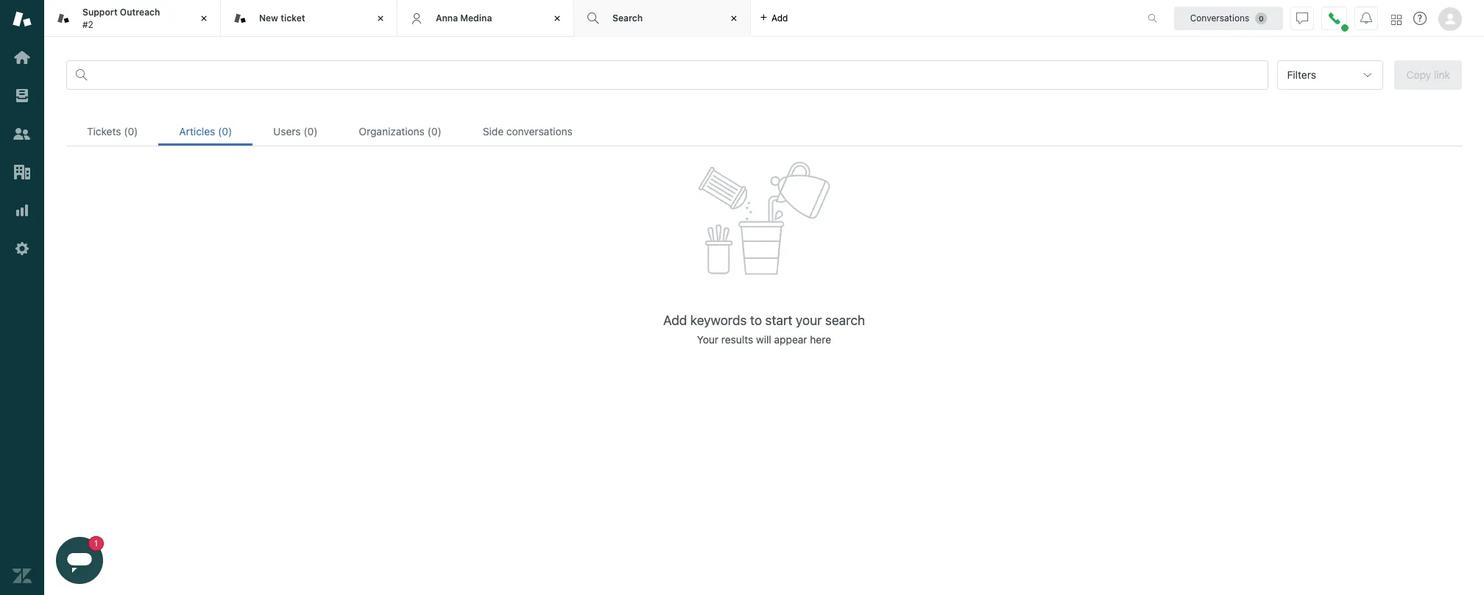 Task type: describe. For each thing, give the bounding box(es) containing it.
tabs tab list
[[44, 0, 1132, 37]]

admin image
[[13, 239, 32, 258]]

users (0)
[[273, 125, 318, 138]]

support outreach #2
[[82, 7, 160, 30]]

organizations (0) tab
[[338, 117, 462, 146]]

here
[[810, 334, 831, 346]]

views image
[[13, 86, 32, 105]]

appear
[[774, 334, 807, 346]]

notifications image
[[1360, 12, 1372, 24]]

customers image
[[13, 124, 32, 144]]

tab list containing tickets (0)
[[66, 117, 1462, 146]]

organizations
[[359, 125, 425, 138]]

tickets (0) tab
[[66, 117, 159, 146]]

to
[[750, 313, 762, 329]]

add
[[771, 12, 788, 23]]

search
[[825, 313, 865, 329]]

add
[[663, 313, 687, 329]]

new ticket tab
[[221, 0, 398, 37]]

side conversations
[[483, 125, 573, 138]]

tab containing support outreach
[[44, 0, 221, 37]]

articles (0)
[[179, 125, 232, 138]]

keywords
[[690, 313, 747, 329]]

will
[[756, 334, 771, 346]]

new ticket
[[259, 12, 305, 23]]

new
[[259, 12, 278, 23]]

users
[[273, 125, 301, 138]]

your
[[796, 313, 822, 329]]

filters button
[[1278, 60, 1384, 90]]

close image inside 'tab'
[[197, 11, 211, 26]]

side
[[483, 125, 504, 138]]

search
[[612, 12, 643, 23]]

main element
[[0, 0, 44, 596]]

(0) for articles (0)
[[218, 125, 232, 138]]

conversations
[[506, 125, 573, 138]]

anna
[[436, 12, 458, 23]]

medina
[[460, 12, 492, 23]]

(0) for organizations (0)
[[427, 125, 441, 138]]

(0) for users (0)
[[304, 125, 318, 138]]

outreach
[[120, 7, 160, 18]]

organizations image
[[13, 163, 32, 182]]



Task type: locate. For each thing, give the bounding box(es) containing it.
your
[[697, 334, 719, 346]]

close image
[[197, 11, 211, 26], [373, 11, 388, 26], [727, 11, 741, 26]]

close image for search
[[727, 11, 741, 26]]

ticket
[[281, 12, 305, 23]]

anna medina
[[436, 12, 492, 23]]

close image right the outreach
[[197, 11, 211, 26]]

reporting image
[[13, 201, 32, 220]]

3 (0) from the left
[[304, 125, 318, 138]]

button displays agent's chat status as invisible. image
[[1296, 12, 1308, 24]]

2 close image from the left
[[373, 11, 388, 26]]

copy
[[1406, 68, 1431, 81]]

zendesk support image
[[13, 10, 32, 29]]

zendesk image
[[13, 567, 32, 586]]

anna medina tab
[[398, 0, 574, 37]]

#2
[[82, 19, 93, 30]]

articles
[[179, 125, 215, 138]]

tab list
[[66, 117, 1462, 146]]

copy link
[[1406, 68, 1450, 81]]

2 (0) from the left
[[218, 125, 232, 138]]

(0) for tickets (0)
[[124, 125, 138, 138]]

(0) right organizations
[[427, 125, 441, 138]]

(0) right articles
[[218, 125, 232, 138]]

close image inside search tab
[[727, 11, 741, 26]]

start
[[765, 313, 792, 329]]

(0) right users
[[304, 125, 318, 138]]

conversations button
[[1174, 6, 1283, 30]]

close image left add popup button
[[727, 11, 741, 26]]

2 horizontal spatial close image
[[727, 11, 741, 26]]

tickets
[[87, 125, 121, 138]]

get help image
[[1413, 12, 1427, 25]]

4 (0) from the left
[[427, 125, 441, 138]]

copy link button
[[1395, 60, 1462, 90]]

search tab
[[574, 0, 751, 37]]

get started image
[[13, 48, 32, 67]]

(0) right tickets
[[124, 125, 138, 138]]

organizations (0)
[[359, 125, 441, 138]]

filters
[[1287, 68, 1316, 81]]

link
[[1434, 68, 1450, 81]]

close image for new ticket
[[373, 11, 388, 26]]

1 close image from the left
[[197, 11, 211, 26]]

close image left anna on the left top of page
[[373, 11, 388, 26]]

users (0) tab
[[253, 117, 338, 146]]

add keywords to start your search your results will appear here
[[663, 313, 865, 346]]

support
[[82, 7, 118, 18]]

side conversations tab
[[462, 117, 593, 146]]

tab
[[44, 0, 221, 37]]

3 close image from the left
[[727, 11, 741, 26]]

0 horizontal spatial close image
[[197, 11, 211, 26]]

articles (0) tab
[[159, 117, 253, 146]]

conversations
[[1190, 12, 1249, 23]]

close image inside "new ticket" tab
[[373, 11, 388, 26]]

results
[[721, 334, 753, 346]]

tickets (0)
[[87, 125, 138, 138]]

zendesk products image
[[1391, 14, 1402, 25]]

add button
[[751, 0, 797, 36]]

1 (0) from the left
[[124, 125, 138, 138]]

(0)
[[124, 125, 138, 138], [218, 125, 232, 138], [304, 125, 318, 138], [427, 125, 441, 138]]

1 horizontal spatial close image
[[373, 11, 388, 26]]

close image
[[550, 11, 565, 26]]



Task type: vqa. For each thing, say whether or not it's contained in the screenshot.
(0) for Articles (0)
yes



